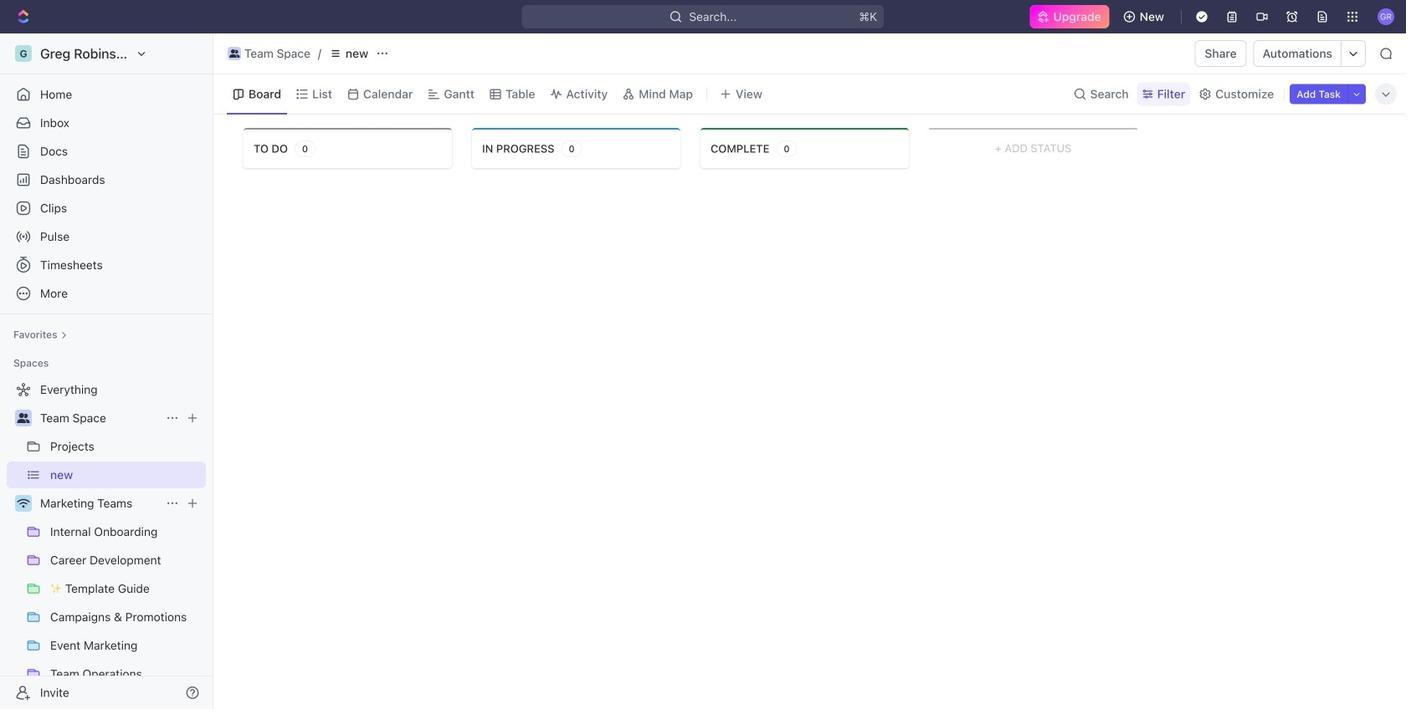 Task type: locate. For each thing, give the bounding box(es) containing it.
wifi image
[[17, 499, 30, 509]]

tree
[[7, 377, 206, 710]]

user group image
[[17, 413, 30, 423]]

sidebar navigation
[[0, 33, 217, 710]]

greg robinson's workspace, , element
[[15, 45, 32, 62]]



Task type: describe. For each thing, give the bounding box(es) containing it.
user group image
[[229, 49, 240, 58]]

tree inside sidebar 'navigation'
[[7, 377, 206, 710]]



Task type: vqa. For each thing, say whether or not it's contained in the screenshot.
Sidebar navigation
yes



